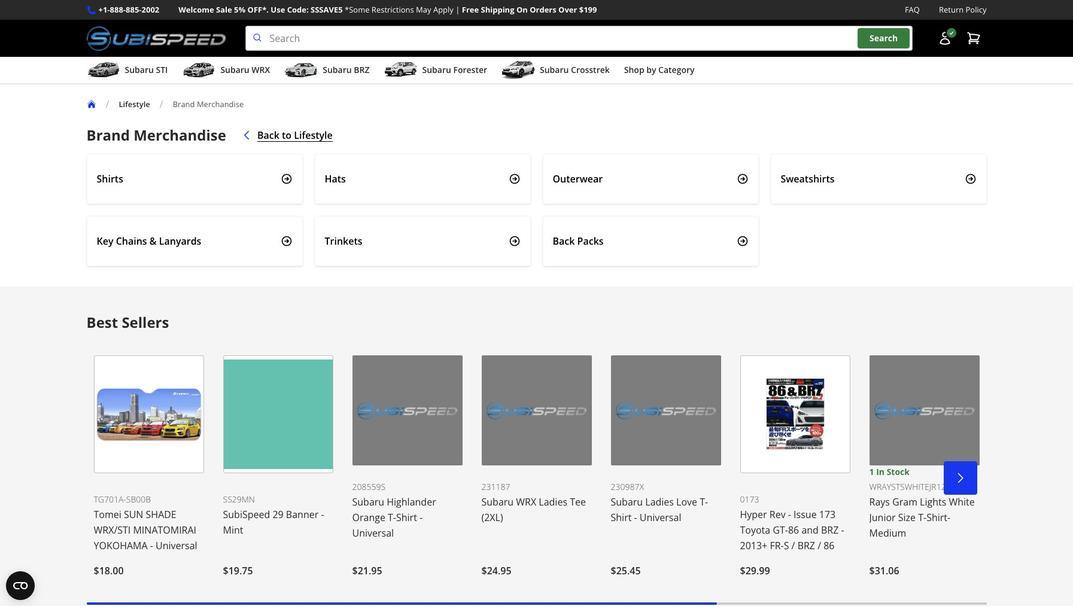 Task type: vqa. For each thing, say whether or not it's contained in the screenshot.
Open widget Image
yes



Task type: describe. For each thing, give the bounding box(es) containing it.
a subaru forester thumbnail image image
[[384, 61, 418, 79]]

gram
[[893, 496, 918, 509]]

+1-888-885-2002 link
[[99, 4, 159, 16]]

+1-888-885-2002
[[99, 4, 159, 15]]

a subaru wrx thumbnail image image
[[182, 61, 216, 79]]

subispeed
[[223, 509, 270, 522]]

minatomirai
[[133, 524, 197, 537]]

shirt for ladies
[[611, 512, 632, 525]]

size
[[899, 512, 916, 525]]

$29.99
[[741, 565, 771, 578]]

hats link
[[315, 154, 531, 204]]

wraystswhitejr120
[[870, 482, 952, 493]]

a subaru brz thumbnail image image
[[285, 61, 318, 79]]

key
[[97, 235, 114, 248]]

key chains & lanyards
[[97, 235, 201, 248]]

hyper
[[741, 509, 768, 522]]

toyota
[[741, 524, 771, 537]]

hats
[[325, 173, 346, 186]]

in
[[877, 467, 885, 478]]

(2xl)
[[482, 512, 504, 525]]

restrictions
[[372, 4, 414, 15]]

shipping
[[481, 4, 515, 15]]

230987x
[[611, 482, 644, 493]]

shade
[[146, 509, 177, 522]]

0173 hyper rev - issue 173 toyota gt-86 and brz - 2013+ fr-s / brz / 86
[[741, 494, 845, 553]]

t- inside 1 in stock wraystswhitejr120 rays gram lights white junior size t-shirt- medium
[[919, 512, 927, 525]]

apply
[[434, 4, 454, 15]]

subaru wrx button
[[182, 59, 270, 83]]

over
[[559, 4, 578, 15]]

back for back to lifestyle
[[258, 129, 280, 142]]

shirt-
[[927, 512, 951, 525]]

sweatshirts link
[[771, 154, 987, 204]]

on
[[517, 4, 528, 15]]

173
[[820, 509, 836, 522]]

tg701a-sb00b tomei sun shade wrx/sti minatomirai yokohama - universal
[[94, 494, 197, 553]]

button image
[[938, 31, 953, 46]]

shop by category
[[625, 64, 695, 76]]

rev
[[770, 509, 786, 522]]

$19.75
[[223, 565, 253, 578]]

orange
[[352, 512, 386, 525]]

policy
[[966, 4, 987, 15]]

tomei sun shade wrx/sti minatomirai yokohama - universal image
[[94, 356, 204, 474]]

sellers
[[122, 313, 169, 332]]

back packs
[[553, 235, 604, 248]]

2002
[[142, 4, 159, 15]]

*some
[[345, 4, 370, 15]]

chains
[[116, 235, 147, 248]]

open widget image
[[6, 572, 35, 601]]

shirts link
[[87, 154, 303, 204]]

subaru for subaru wrx
[[221, 64, 250, 76]]

shirts
[[97, 173, 123, 186]]

$31.06
[[870, 565, 900, 578]]

forester
[[454, 64, 488, 76]]

*some restrictions may apply | free shipping on orders over $199
[[345, 4, 597, 15]]

subaru for subaru highlander orange t-shirt - universal
[[352, 496, 385, 509]]

highlander
[[387, 496, 436, 509]]

stock
[[887, 467, 910, 478]]

$21.95
[[352, 565, 383, 578]]

may
[[416, 4, 432, 15]]

rays gram lights white junior size t-shirt-medium image
[[870, 356, 980, 466]]

welcome sale 5% off*. use code: sssave5
[[179, 4, 343, 15]]

crosstrek
[[571, 64, 610, 76]]

sti
[[156, 64, 168, 76]]

tee
[[570, 496, 586, 509]]

1 vertical spatial brand merchandise
[[87, 125, 226, 145]]

trinkets link
[[315, 216, 531, 267]]

home image
[[87, 100, 96, 109]]

hyper rev - issue 173 toyota gt-86 and brz - 2013+ fr-s / brz / 86 image
[[741, 356, 851, 474]]

a subaru crosstrek thumbnail image image
[[502, 61, 535, 79]]

universal for orange
[[352, 527, 394, 540]]

- right rev
[[789, 509, 792, 522]]

ss29mn
[[223, 494, 255, 506]]

$199
[[580, 4, 597, 15]]

issue
[[794, 509, 817, 522]]

888-
[[110, 4, 126, 15]]

1 vertical spatial 86
[[824, 540, 835, 553]]

0 vertical spatial 86
[[789, 524, 800, 537]]

best sellers
[[87, 313, 169, 332]]

subaru crosstrek
[[540, 64, 610, 76]]

return policy
[[940, 4, 987, 15]]

wrx for subaru wrx
[[252, 64, 270, 76]]

/ down sti
[[160, 98, 163, 111]]

0 vertical spatial lifestyle
[[119, 99, 150, 109]]

welcome
[[179, 4, 214, 15]]

subispeed logo image
[[87, 26, 226, 51]]

code:
[[287, 4, 309, 15]]

subaru highlander orange t-shirt - universal image
[[352, 356, 463, 466]]

/ down and
[[818, 540, 822, 553]]

$24.95
[[482, 565, 512, 578]]

junior
[[870, 512, 896, 525]]

outerwear
[[553, 173, 603, 186]]

subaru for subaru wrx ladies tee (2xl)
[[482, 496, 514, 509]]

orders
[[530, 4, 557, 15]]

best
[[87, 313, 118, 332]]

use
[[271, 4, 285, 15]]

0173
[[741, 494, 760, 506]]

sale
[[216, 4, 232, 15]]

back for back packs
[[553, 235, 575, 248]]



Task type: locate. For each thing, give the bounding box(es) containing it.
2 horizontal spatial brz
[[822, 524, 839, 537]]

subaru for subaru brz
[[323, 64, 352, 76]]

208559s
[[352, 482, 386, 493]]

love
[[677, 496, 698, 509]]

1 horizontal spatial universal
[[352, 527, 394, 540]]

subaru for subaru forester
[[423, 64, 452, 76]]

t- for love
[[700, 496, 709, 509]]

back packs link
[[543, 216, 759, 267]]

t- right love
[[700, 496, 709, 509]]

back to lifestyle link
[[241, 126, 333, 144]]

1 vertical spatial brz
[[822, 524, 839, 537]]

5%
[[234, 4, 246, 15]]

subaru inside 'dropdown button'
[[221, 64, 250, 76]]

brand merchandise up shirts link
[[87, 125, 226, 145]]

lights
[[921, 496, 947, 509]]

ladies inside the subaru ladies love t- shirt - universal
[[646, 496, 674, 509]]

- inside the subaru ladies love t- shirt - universal
[[635, 512, 638, 525]]

universal inside 'subaru highlander orange t-shirt - universal'
[[352, 527, 394, 540]]

1 horizontal spatial wrx
[[516, 496, 537, 509]]

86 left and
[[789, 524, 800, 537]]

0 horizontal spatial t-
[[388, 512, 396, 525]]

subaru left forester
[[423, 64, 452, 76]]

subispeed 29 banner - mint image
[[223, 356, 333, 474]]

- down minatomirai
[[150, 540, 153, 553]]

brz down and
[[798, 540, 816, 553]]

brand down "home" image
[[87, 125, 130, 145]]

universal down love
[[640, 512, 682, 525]]

subaru right the a subaru brz thumbnail image
[[323, 64, 352, 76]]

1 horizontal spatial back
[[553, 235, 575, 248]]

sssave5
[[311, 4, 343, 15]]

shirt for highlander
[[396, 512, 417, 525]]

1 horizontal spatial lifestyle
[[294, 129, 333, 142]]

search button
[[858, 28, 911, 48]]

/ right s
[[792, 540, 796, 553]]

key chains & lanyards link
[[87, 216, 303, 267]]

brz inside dropdown button
[[354, 64, 370, 76]]

1 vertical spatial brand
[[87, 125, 130, 145]]

1 vertical spatial back
[[553, 235, 575, 248]]

rays
[[870, 496, 891, 509]]

a subaru sti thumbnail image image
[[87, 61, 120, 79]]

wrx for subaru wrx ladies tee (2xl)
[[516, 496, 537, 509]]

wrx inside 'dropdown button'
[[252, 64, 270, 76]]

subaru left sti
[[125, 64, 154, 76]]

2 shirt from the left
[[611, 512, 632, 525]]

subaru for subaru sti
[[125, 64, 154, 76]]

subaru for subaru ladies love t- shirt - universal
[[611, 496, 643, 509]]

2 ladies from the left
[[646, 496, 674, 509]]

shirt inside the subaru ladies love t- shirt - universal
[[611, 512, 632, 525]]

category
[[659, 64, 695, 76]]

wrx left 'tee' at bottom
[[516, 496, 537, 509]]

- inside tg701a-sb00b tomei sun shade wrx/sti minatomirai yokohama - universal
[[150, 540, 153, 553]]

yokohama
[[94, 540, 148, 553]]

back to lifestyle
[[258, 129, 333, 142]]

sweatshirts
[[781, 173, 835, 186]]

lifestyle right to
[[294, 129, 333, 142]]

universal down minatomirai
[[156, 540, 197, 553]]

brand down a subaru wrx thumbnail image
[[173, 99, 195, 109]]

0 horizontal spatial wrx
[[252, 64, 270, 76]]

0 vertical spatial wrx
[[252, 64, 270, 76]]

free
[[462, 4, 479, 15]]

universal for love
[[640, 512, 682, 525]]

1 horizontal spatial brz
[[798, 540, 816, 553]]

|
[[456, 4, 460, 15]]

universal inside tg701a-sb00b tomei sun shade wrx/sti minatomirai yokohama - universal
[[156, 540, 197, 553]]

brand merchandise link
[[173, 99, 254, 109]]

brand
[[173, 99, 195, 109], [87, 125, 130, 145]]

2 horizontal spatial universal
[[640, 512, 682, 525]]

1 vertical spatial lifestyle
[[294, 129, 333, 142]]

merchandise down brand merchandise link
[[134, 125, 226, 145]]

shop
[[625, 64, 645, 76]]

1 horizontal spatial brand
[[173, 99, 195, 109]]

back left to
[[258, 129, 280, 142]]

subaru forester button
[[384, 59, 488, 83]]

lifestyle down subaru sti dropdown button
[[119, 99, 150, 109]]

86
[[789, 524, 800, 537], [824, 540, 835, 553]]

-
[[321, 509, 324, 522], [789, 509, 792, 522], [420, 512, 423, 525], [635, 512, 638, 525], [842, 524, 845, 537], [150, 540, 153, 553]]

search
[[870, 33, 899, 44]]

subaru down 230987x
[[611, 496, 643, 509]]

universal down orange
[[352, 527, 394, 540]]

shirt down 230987x
[[611, 512, 632, 525]]

1 horizontal spatial t-
[[700, 496, 709, 509]]

0 horizontal spatial universal
[[156, 540, 197, 553]]

t-
[[700, 496, 709, 509], [388, 512, 396, 525], [919, 512, 927, 525]]

subaru inside 'subaru highlander orange t-shirt - universal'
[[352, 496, 385, 509]]

- down highlander
[[420, 512, 423, 525]]

brand merchandise
[[173, 99, 244, 109], [87, 125, 226, 145]]

subaru for subaru crosstrek
[[540, 64, 569, 76]]

subaru ladies love t-shirt - universal image
[[611, 356, 721, 466]]

$18.00
[[94, 565, 124, 578]]

0 vertical spatial brand
[[173, 99, 195, 109]]

1
[[870, 467, 875, 478]]

subaru inside the subaru ladies love t- shirt - universal
[[611, 496, 643, 509]]

0 horizontal spatial ladies
[[539, 496, 568, 509]]

subaru left "crosstrek"
[[540, 64, 569, 76]]

2 horizontal spatial t-
[[919, 512, 927, 525]]

t- right orange
[[388, 512, 396, 525]]

- right banner
[[321, 509, 324, 522]]

shirt down highlander
[[396, 512, 417, 525]]

and
[[802, 524, 819, 537]]

by
[[647, 64, 657, 76]]

0 horizontal spatial shirt
[[396, 512, 417, 525]]

0 horizontal spatial back
[[258, 129, 280, 142]]

universal
[[640, 512, 682, 525], [352, 527, 394, 540], [156, 540, 197, 553]]

$25.45
[[611, 565, 641, 578]]

tomei
[[94, 509, 121, 522]]

faq
[[906, 4, 921, 15]]

0 vertical spatial merchandise
[[197, 99, 244, 109]]

subaru inside subaru wrx ladies tee (2xl)
[[482, 496, 514, 509]]

white
[[950, 496, 976, 509]]

1 horizontal spatial ladies
[[646, 496, 674, 509]]

subaru brz
[[323, 64, 370, 76]]

ladies inside subaru wrx ladies tee (2xl)
[[539, 496, 568, 509]]

86 down the 173
[[824, 540, 835, 553]]

back left packs
[[553, 235, 575, 248]]

0 horizontal spatial brand
[[87, 125, 130, 145]]

0 vertical spatial brand merchandise
[[173, 99, 244, 109]]

lifestyle link
[[119, 99, 160, 109], [119, 99, 150, 109]]

ladies left 'tee' at bottom
[[539, 496, 568, 509]]

gt-
[[773, 524, 789, 537]]

0 vertical spatial back
[[258, 129, 280, 142]]

1 ladies from the left
[[539, 496, 568, 509]]

/
[[106, 98, 109, 111], [160, 98, 163, 111], [792, 540, 796, 553], [818, 540, 822, 553]]

0 horizontal spatial brz
[[354, 64, 370, 76]]

1 shirt from the left
[[396, 512, 417, 525]]

trinkets
[[325, 235, 363, 248]]

/ right "home" image
[[106, 98, 109, 111]]

s
[[784, 540, 790, 553]]

shirt inside 'subaru highlander orange t-shirt - universal'
[[396, 512, 417, 525]]

1 horizontal spatial 86
[[824, 540, 835, 553]]

- right and
[[842, 524, 845, 537]]

brz left a subaru forester thumbnail image
[[354, 64, 370, 76]]

return policy link
[[940, 4, 987, 16]]

885-
[[126, 4, 142, 15]]

subaru wrx ladies tee (2xl)
[[482, 496, 586, 525]]

return
[[940, 4, 964, 15]]

brz down the 173
[[822, 524, 839, 537]]

wrx
[[252, 64, 270, 76], [516, 496, 537, 509]]

shop by category button
[[625, 59, 695, 83]]

- down 230987x
[[635, 512, 638, 525]]

faq link
[[906, 4, 921, 16]]

t- inside the subaru ladies love t- shirt - universal
[[700, 496, 709, 509]]

wrx left the a subaru brz thumbnail image
[[252, 64, 270, 76]]

0 horizontal spatial 86
[[789, 524, 800, 537]]

29
[[273, 509, 284, 522]]

universal inside the subaru ladies love t- shirt - universal
[[640, 512, 682, 525]]

mint
[[223, 524, 243, 537]]

t- for orange
[[388, 512, 396, 525]]

subaru highlander orange t-shirt - universal
[[352, 496, 436, 540]]

subaru down 231187
[[482, 496, 514, 509]]

1 vertical spatial merchandise
[[134, 125, 226, 145]]

subaru ladies love t- shirt - universal
[[611, 496, 709, 525]]

0 horizontal spatial lifestyle
[[119, 99, 150, 109]]

subaru down the 208559s
[[352, 496, 385, 509]]

merchandise down subaru wrx 'dropdown button'
[[197, 99, 244, 109]]

lanyards
[[159, 235, 201, 248]]

subaru right a subaru wrx thumbnail image
[[221, 64, 250, 76]]

ladies left love
[[646, 496, 674, 509]]

1 vertical spatial wrx
[[516, 496, 537, 509]]

1 horizontal spatial shirt
[[611, 512, 632, 525]]

2 vertical spatial brz
[[798, 540, 816, 553]]

subaru wrx
[[221, 64, 270, 76]]

t- right size
[[919, 512, 927, 525]]

t- inside 'subaru highlander orange t-shirt - universal'
[[388, 512, 396, 525]]

- inside ss29mn subispeed 29 banner - mint
[[321, 509, 324, 522]]

subaru brz button
[[285, 59, 370, 83]]

search input field
[[245, 26, 913, 51]]

- inside 'subaru highlander orange t-shirt - universal'
[[420, 512, 423, 525]]

wrx inside subaru wrx ladies tee (2xl)
[[516, 496, 537, 509]]

back
[[258, 129, 280, 142], [553, 235, 575, 248]]

tg701a-
[[94, 494, 126, 506]]

ss29mn subispeed 29 banner - mint
[[223, 494, 324, 537]]

0 vertical spatial brz
[[354, 64, 370, 76]]

&
[[150, 235, 157, 248]]

+1-
[[99, 4, 110, 15]]

ladies
[[539, 496, 568, 509], [646, 496, 674, 509]]

merchandise
[[197, 99, 244, 109], [134, 125, 226, 145]]

brand merchandise down a subaru wrx thumbnail image
[[173, 99, 244, 109]]

subaru wrx ladies tee (2xl) image
[[482, 356, 592, 466]]

sb00b
[[126, 494, 151, 506]]



